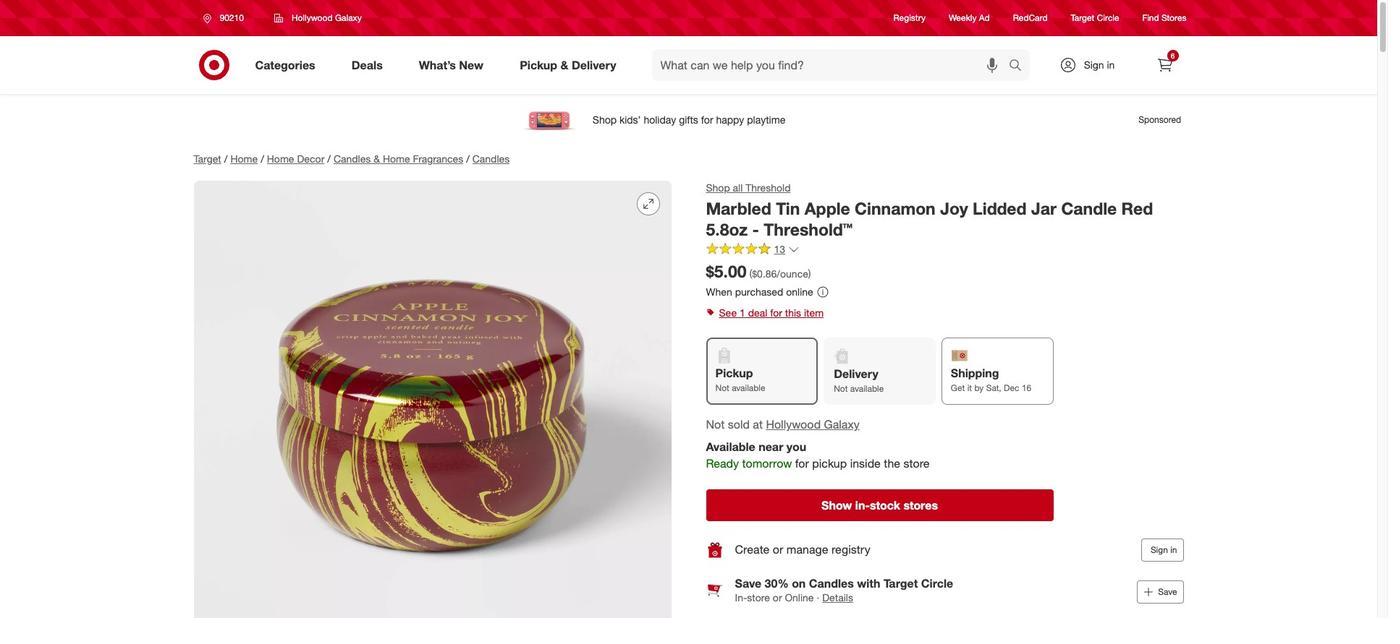 Task type: vqa. For each thing, say whether or not it's contained in the screenshot.
bottom delivery
yes



Task type: describe. For each thing, give the bounding box(es) containing it.
weekly ad link
[[949, 12, 990, 24]]

red
[[1121, 198, 1153, 219]]

target / home / home decor / candles & home fragrances / candles
[[194, 153, 510, 165]]

registry
[[893, 13, 926, 23]]

jar
[[1031, 198, 1057, 219]]

90210 button
[[194, 5, 259, 31]]

3 home from the left
[[383, 153, 410, 165]]

hollywood inside dropdown button
[[292, 12, 333, 23]]

0 vertical spatial sign
[[1084, 59, 1104, 71]]

1
[[740, 307, 745, 319]]

categories link
[[243, 49, 333, 81]]

available
[[706, 440, 755, 455]]

13
[[774, 244, 785, 256]]

delivery inside "pickup & delivery" link
[[572, 58, 616, 72]]

apple
[[805, 198, 850, 219]]

manage
[[787, 543, 828, 558]]

shipping
[[951, 366, 999, 381]]

for inside the available near you ready tomorrow for pickup inside the store
[[795, 457, 809, 471]]

dec
[[1004, 383, 1019, 394]]

1 horizontal spatial candles
[[472, 153, 510, 165]]

save 30% on candles with target circle in-store or online ∙ details
[[735, 577, 953, 604]]

near
[[759, 440, 783, 455]]

when
[[706, 286, 732, 298]]

1 horizontal spatial hollywood
[[766, 418, 821, 432]]

pickup for &
[[520, 58, 557, 72]]

0 horizontal spatial in
[[1107, 59, 1115, 71]]

find
[[1142, 13, 1159, 23]]

details
[[822, 592, 853, 604]]

categories
[[255, 58, 315, 72]]

store inside the available near you ready tomorrow for pickup inside the store
[[904, 457, 930, 471]]

circle inside save 30% on candles with target circle in-store or online ∙ details
[[921, 577, 953, 591]]

ready
[[706, 457, 739, 471]]

candles inside save 30% on candles with target circle in-store or online ∙ details
[[809, 577, 854, 591]]

30%
[[765, 577, 789, 591]]

target for target circle
[[1071, 13, 1095, 23]]

weekly ad
[[949, 13, 990, 23]]

target circle
[[1071, 13, 1119, 23]]

marbled
[[706, 198, 771, 219]]

redcard link
[[1013, 12, 1048, 24]]

lidded
[[973, 198, 1027, 219]]

online
[[786, 286, 813, 298]]

save button
[[1137, 581, 1184, 604]]

tomorrow
[[742, 457, 792, 471]]

$0.86
[[752, 268, 777, 280]]

sold
[[728, 418, 750, 432]]

1 horizontal spatial circle
[[1097, 13, 1119, 23]]

store inside save 30% on candles with target circle in-store or online ∙ details
[[747, 592, 770, 604]]

13 link
[[706, 243, 800, 259]]

home link
[[230, 153, 258, 165]]

for inside see 1 deal for this item link
[[770, 307, 782, 319]]

find stores
[[1142, 13, 1187, 23]]

16
[[1022, 383, 1031, 394]]

find stores link
[[1142, 12, 1187, 24]]

inside
[[850, 457, 881, 471]]

pickup & delivery link
[[507, 49, 634, 81]]

tin
[[776, 198, 800, 219]]

6 link
[[1149, 49, 1181, 81]]

-
[[752, 219, 759, 239]]

candles link
[[472, 153, 510, 165]]

decor
[[297, 153, 324, 165]]

available for pickup
[[732, 383, 765, 394]]

What can we help you find? suggestions appear below search field
[[652, 49, 1012, 81]]

candles & home fragrances link
[[334, 153, 463, 165]]

create or manage registry
[[735, 543, 870, 558]]

what's
[[419, 58, 456, 72]]

not sold at hollywood galaxy
[[706, 418, 860, 432]]

new
[[459, 58, 484, 72]]

it
[[967, 383, 972, 394]]

0 horizontal spatial &
[[374, 153, 380, 165]]

item
[[804, 307, 824, 319]]

this
[[785, 307, 801, 319]]

1 home from the left
[[230, 153, 258, 165]]

pickup & delivery
[[520, 58, 616, 72]]

threshold™
[[764, 219, 853, 239]]

target for target / home / home decor / candles & home fragrances / candles
[[194, 153, 221, 165]]

shop all threshold marbled tin apple cinnamon joy lidded jar candle red 5.8oz - threshold™
[[706, 182, 1153, 239]]

target link
[[194, 153, 221, 165]]

in inside button
[[1170, 545, 1177, 556]]

1 or from the top
[[773, 543, 783, 558]]

stores
[[903, 499, 938, 513]]

see 1 deal for this item
[[719, 307, 824, 319]]

purchased
[[735, 286, 783, 298]]

registry
[[831, 543, 870, 558]]

stores
[[1162, 13, 1187, 23]]

sign in inside button
[[1151, 545, 1177, 556]]

get
[[951, 383, 965, 394]]

delivery inside the delivery not available
[[834, 367, 878, 381]]

hollywood galaxy button
[[265, 5, 371, 31]]

2 home from the left
[[267, 153, 294, 165]]

details button
[[822, 591, 853, 606]]

show in-stock stores
[[821, 499, 938, 513]]



Task type: locate. For each thing, give the bounding box(es) containing it.
not
[[715, 383, 729, 394], [834, 384, 848, 395], [706, 418, 725, 432]]

pickup right new at left
[[520, 58, 557, 72]]

1 horizontal spatial pickup
[[715, 366, 753, 381]]

the
[[884, 457, 900, 471]]

pickup not available
[[715, 366, 765, 394]]

4 / from the left
[[466, 153, 470, 165]]

home
[[230, 153, 258, 165], [267, 153, 294, 165], [383, 153, 410, 165]]

$5.00
[[706, 262, 747, 282]]

/ left "candles" link
[[466, 153, 470, 165]]

target circle link
[[1071, 12, 1119, 24]]

1 horizontal spatial store
[[904, 457, 930, 471]]

0 vertical spatial galaxy
[[335, 12, 362, 23]]

sign inside button
[[1151, 545, 1168, 556]]

save for save
[[1158, 587, 1177, 598]]

∙
[[817, 592, 820, 604]]

0 horizontal spatial pickup
[[520, 58, 557, 72]]

joy
[[940, 198, 968, 219]]

0 horizontal spatial save
[[735, 577, 761, 591]]

/ right the decor
[[327, 153, 331, 165]]

1 vertical spatial store
[[747, 592, 770, 604]]

/ounce
[[777, 268, 808, 280]]

at
[[753, 418, 763, 432]]

sign up save button
[[1151, 545, 1168, 556]]

registry link
[[893, 12, 926, 24]]

available up hollywood galaxy button
[[850, 384, 884, 395]]

by
[[974, 383, 984, 394]]

sign down target circle link
[[1084, 59, 1104, 71]]

2 or from the top
[[773, 592, 782, 604]]

available inside the delivery not available
[[850, 384, 884, 395]]

1 vertical spatial sign in
[[1151, 545, 1177, 556]]

)
[[808, 268, 811, 280]]

1 vertical spatial galaxy
[[824, 418, 860, 432]]

sign in down target circle link
[[1084, 59, 1115, 71]]

galaxy inside dropdown button
[[335, 12, 362, 23]]

candles up details
[[809, 577, 854, 591]]

0 horizontal spatial candles
[[334, 153, 371, 165]]

home decor link
[[267, 153, 324, 165]]

store down the 30%
[[747, 592, 770, 604]]

1 horizontal spatial for
[[795, 457, 809, 471]]

see 1 deal for this item link
[[706, 303, 1184, 324]]

search button
[[1002, 49, 1037, 84]]

what's new link
[[407, 49, 502, 81]]

0 vertical spatial for
[[770, 307, 782, 319]]

show
[[821, 499, 852, 513]]

when purchased online
[[706, 286, 813, 298]]

1 vertical spatial or
[[773, 592, 782, 604]]

weekly
[[949, 13, 977, 23]]

0 horizontal spatial store
[[747, 592, 770, 604]]

not for delivery
[[834, 384, 848, 395]]

1 horizontal spatial sign
[[1151, 545, 1168, 556]]

1 vertical spatial target
[[194, 153, 221, 165]]

hollywood galaxy button
[[766, 417, 860, 434]]

2 horizontal spatial candles
[[809, 577, 854, 591]]

see
[[719, 307, 737, 319]]

on
[[792, 577, 806, 591]]

hollywood up categories link
[[292, 12, 333, 23]]

2 horizontal spatial target
[[1071, 13, 1095, 23]]

circle right with
[[921, 577, 953, 591]]

delivery
[[572, 58, 616, 72], [834, 367, 878, 381]]

marbled tin apple cinnamon joy lidded jar candle red 5.8oz - threshold&#8482;, 1 of 5 image
[[194, 181, 671, 619]]

target left home link
[[194, 153, 221, 165]]

0 vertical spatial &
[[561, 58, 568, 72]]

deals
[[352, 58, 383, 72]]

sat,
[[986, 383, 1001, 394]]

1 horizontal spatial delivery
[[834, 367, 878, 381]]

0 vertical spatial in
[[1107, 59, 1115, 71]]

1 horizontal spatial sign in
[[1151, 545, 1177, 556]]

0 horizontal spatial available
[[732, 383, 765, 394]]

available for delivery
[[850, 384, 884, 395]]

6
[[1171, 51, 1175, 60]]

3 / from the left
[[327, 153, 331, 165]]

1 horizontal spatial save
[[1158, 587, 1177, 598]]

shop
[[706, 182, 730, 194]]

/
[[224, 153, 228, 165], [261, 153, 264, 165], [327, 153, 331, 165], [466, 153, 470, 165]]

0 vertical spatial sign in
[[1084, 59, 1115, 71]]

&
[[561, 58, 568, 72], [374, 153, 380, 165]]

all
[[733, 182, 743, 194]]

/ left home link
[[224, 153, 228, 165]]

not inside the delivery not available
[[834, 384, 848, 395]]

90210
[[220, 12, 244, 23]]

or right "create" on the right bottom of the page
[[773, 543, 783, 558]]

home right target link
[[230, 153, 258, 165]]

(
[[749, 268, 752, 280]]

stock
[[870, 499, 900, 513]]

0 horizontal spatial galaxy
[[335, 12, 362, 23]]

for down you
[[795, 457, 809, 471]]

1 horizontal spatial available
[[850, 384, 884, 395]]

1 vertical spatial circle
[[921, 577, 953, 591]]

circle
[[1097, 13, 1119, 23], [921, 577, 953, 591]]

not for pickup
[[715, 383, 729, 394]]

0 horizontal spatial target
[[194, 153, 221, 165]]

1 vertical spatial delivery
[[834, 367, 878, 381]]

for left this
[[770, 307, 782, 319]]

0 vertical spatial pickup
[[520, 58, 557, 72]]

home left fragrances
[[383, 153, 410, 165]]

you
[[787, 440, 806, 455]]

deals link
[[339, 49, 401, 81]]

save down sign in button
[[1158, 587, 1177, 598]]

pickup inside pickup not available
[[715, 366, 753, 381]]

galaxy up the available near you ready tomorrow for pickup inside the store
[[824, 418, 860, 432]]

or down the 30%
[[773, 592, 782, 604]]

in-
[[735, 592, 747, 604]]

2 horizontal spatial home
[[383, 153, 410, 165]]

online
[[785, 592, 814, 604]]

0 horizontal spatial for
[[770, 307, 782, 319]]

or inside save 30% on candles with target circle in-store or online ∙ details
[[773, 592, 782, 604]]

0 vertical spatial circle
[[1097, 13, 1119, 23]]

redcard
[[1013, 13, 1048, 23]]

create
[[735, 543, 770, 558]]

1 horizontal spatial &
[[561, 58, 568, 72]]

0 horizontal spatial circle
[[921, 577, 953, 591]]

0 vertical spatial or
[[773, 543, 783, 558]]

pickup up sold at bottom right
[[715, 366, 753, 381]]

candles right the decor
[[334, 153, 371, 165]]

in down target circle link
[[1107, 59, 1115, 71]]

1 horizontal spatial in
[[1170, 545, 1177, 556]]

advertisement region
[[182, 103, 1195, 138]]

available inside pickup not available
[[732, 383, 765, 394]]

candles
[[334, 153, 371, 165], [472, 153, 510, 165], [809, 577, 854, 591]]

0 horizontal spatial hollywood
[[292, 12, 333, 23]]

$5.00 ( $0.86 /ounce )
[[706, 262, 811, 282]]

with
[[857, 577, 880, 591]]

0 vertical spatial store
[[904, 457, 930, 471]]

save inside save 30% on candles with target circle in-store or online ∙ details
[[735, 577, 761, 591]]

ad
[[979, 13, 990, 23]]

threshold
[[746, 182, 791, 194]]

pickup for not
[[715, 366, 753, 381]]

available up the at
[[732, 383, 765, 394]]

hollywood galaxy
[[292, 12, 362, 23]]

1 vertical spatial &
[[374, 153, 380, 165]]

not inside pickup not available
[[715, 383, 729, 394]]

pickup
[[812, 457, 847, 471]]

home left the decor
[[267, 153, 294, 165]]

target up sign in link
[[1071, 13, 1095, 23]]

target inside save 30% on candles with target circle in-store or online ∙ details
[[884, 577, 918, 591]]

save inside button
[[1158, 587, 1177, 598]]

2 / from the left
[[261, 153, 264, 165]]

available near you ready tomorrow for pickup inside the store
[[706, 440, 930, 471]]

target
[[1071, 13, 1095, 23], [194, 153, 221, 165], [884, 577, 918, 591]]

store right the
[[904, 457, 930, 471]]

1 / from the left
[[224, 153, 228, 165]]

1 vertical spatial sign
[[1151, 545, 1168, 556]]

in up save button
[[1170, 545, 1177, 556]]

sign in up save button
[[1151, 545, 1177, 556]]

sign in link
[[1047, 49, 1137, 81]]

1 horizontal spatial home
[[267, 153, 294, 165]]

0 horizontal spatial sign
[[1084, 59, 1104, 71]]

candles right fragrances
[[472, 153, 510, 165]]

1 vertical spatial in
[[1170, 545, 1177, 556]]

hollywood up you
[[766, 418, 821, 432]]

for
[[770, 307, 782, 319], [795, 457, 809, 471]]

1 horizontal spatial galaxy
[[824, 418, 860, 432]]

fragrances
[[413, 153, 463, 165]]

shipping get it by sat, dec 16
[[951, 366, 1031, 394]]

0 vertical spatial target
[[1071, 13, 1095, 23]]

/ right home link
[[261, 153, 264, 165]]

0 vertical spatial delivery
[[572, 58, 616, 72]]

pickup
[[520, 58, 557, 72], [715, 366, 753, 381]]

show in-stock stores button
[[706, 490, 1053, 522]]

not up sold at bottom right
[[715, 383, 729, 394]]

galaxy up the deals
[[335, 12, 362, 23]]

sign in button
[[1141, 539, 1184, 562]]

0 vertical spatial hollywood
[[292, 12, 333, 23]]

not left sold at bottom right
[[706, 418, 725, 432]]

0 horizontal spatial home
[[230, 153, 258, 165]]

circle left find
[[1097, 13, 1119, 23]]

1 vertical spatial for
[[795, 457, 809, 471]]

what's new
[[419, 58, 484, 72]]

0 horizontal spatial sign in
[[1084, 59, 1115, 71]]

1 vertical spatial hollywood
[[766, 418, 821, 432]]

2 vertical spatial target
[[884, 577, 918, 591]]

save for save 30% on candles with target circle in-store or online ∙ details
[[735, 577, 761, 591]]

0 horizontal spatial delivery
[[572, 58, 616, 72]]

target right with
[[884, 577, 918, 591]]

save up in-
[[735, 577, 761, 591]]

not up hollywood galaxy button
[[834, 384, 848, 395]]

1 vertical spatial pickup
[[715, 366, 753, 381]]

candle
[[1061, 198, 1117, 219]]

deal
[[748, 307, 767, 319]]

sign
[[1084, 59, 1104, 71], [1151, 545, 1168, 556]]

1 horizontal spatial target
[[884, 577, 918, 591]]



